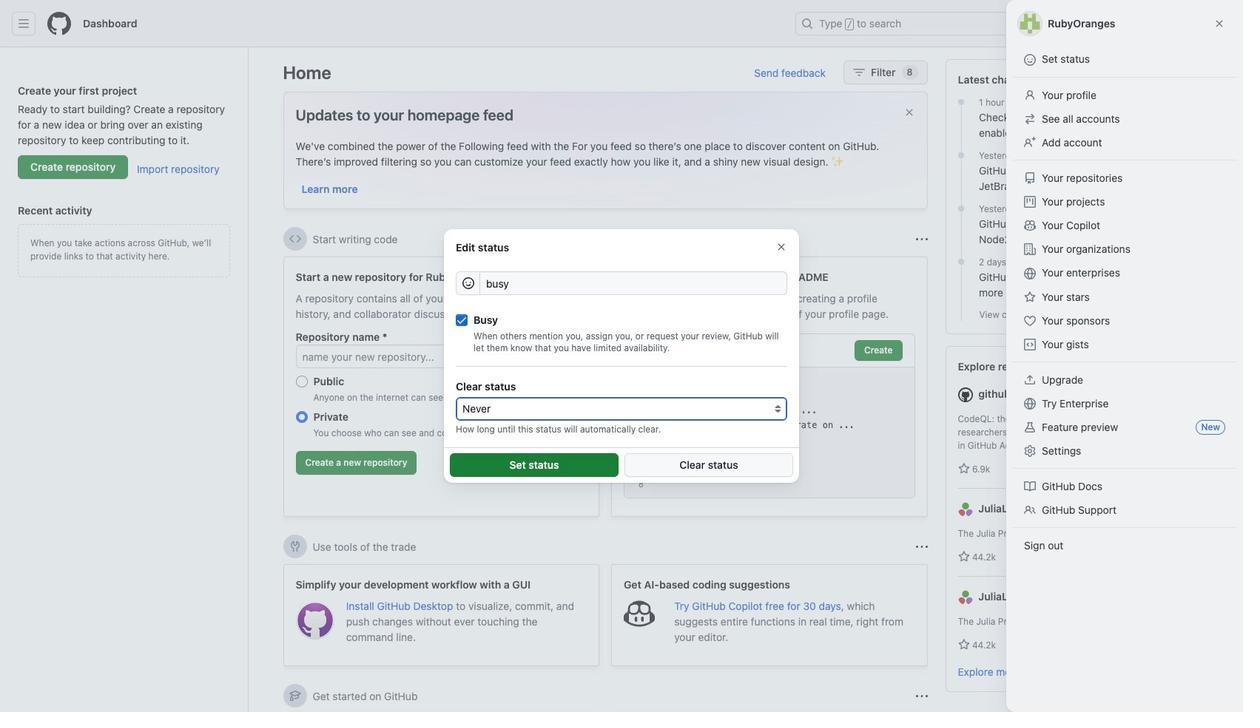Task type: describe. For each thing, give the bounding box(es) containing it.
plus image
[[1080, 18, 1092, 30]]

1 dot fill image from the top
[[956, 96, 968, 108]]

3 dot fill image from the top
[[956, 203, 968, 215]]

2 star image from the top
[[958, 640, 970, 652]]

triangle down image
[[1095, 17, 1107, 29]]

star image
[[958, 552, 970, 563]]

1 star image from the top
[[958, 463, 970, 475]]



Task type: locate. For each thing, give the bounding box(es) containing it.
0 vertical spatial star image
[[958, 463, 970, 475]]

1 vertical spatial star image
[[958, 640, 970, 652]]

0 vertical spatial dot fill image
[[956, 96, 968, 108]]

dot fill image
[[956, 256, 968, 268]]

dot fill image
[[956, 96, 968, 108], [956, 150, 968, 161], [956, 203, 968, 215]]

account element
[[0, 47, 249, 713]]

homepage image
[[47, 12, 71, 36]]

explore element
[[946, 59, 1209, 713]]

command palette image
[[1037, 18, 1049, 30]]

2 dot fill image from the top
[[956, 150, 968, 161]]

2 vertical spatial dot fill image
[[956, 203, 968, 215]]

star image
[[958, 463, 970, 475], [958, 640, 970, 652]]

explore repositories navigation
[[946, 346, 1209, 693]]

1 vertical spatial dot fill image
[[956, 150, 968, 161]]



Task type: vqa. For each thing, say whether or not it's contained in the screenshot.
first star image from the bottom of the EXPLORE REPOSITORIES navigation
yes



